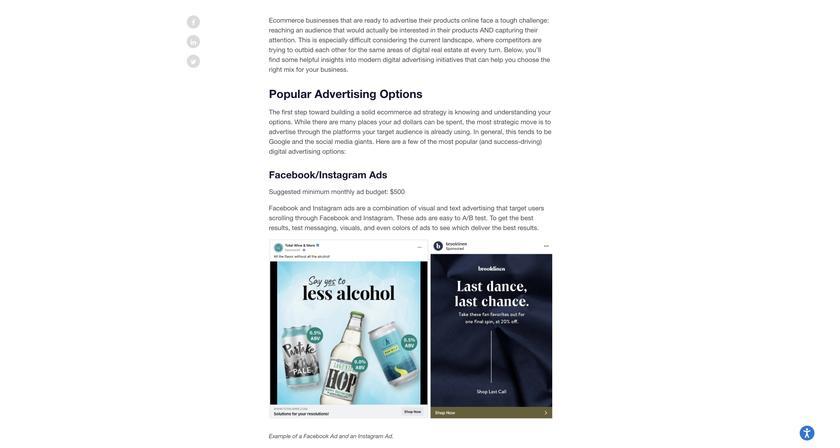 Task type: describe. For each thing, give the bounding box(es) containing it.
example
[[269, 433, 291, 440]]

easy
[[439, 214, 453, 222]]

advertise inside ecommerce businesses that are ready to advertise their products online face a tough challenge: reaching an audience that would actually be interested in their products and capturing their attention. this is especially difficult considering the current landscape, where competitors are trying to outbid each other for the same areas of digital real estate at every turn. below, you'll find some helpful insights into modern digital advertising initiatives that can help you choose the right mix for your business.
[[390, 17, 417, 24]]

face
[[481, 17, 493, 24]]

turn.
[[489, 46, 502, 54]]

0 horizontal spatial ad
[[357, 188, 364, 196]]

0 vertical spatial for
[[348, 46, 356, 54]]

and up visuals,
[[351, 214, 362, 222]]

dollars
[[403, 118, 422, 125]]

outbid
[[295, 46, 314, 54]]

strategy
[[423, 108, 447, 116]]

through inside the first step toward building a solid ecommerce ad strategy is knowing and understanding your options. while there are many places your ad dollars can be spent, the most strategic move is to advertise through the platforms your target audience is already using. in general, this tends to be google and the social media giants. here are a few of the most popular (and success-driving) digital advertising options:
[[298, 128, 320, 135]]

building
[[331, 108, 354, 116]]

instagram.
[[363, 214, 395, 222]]

current
[[420, 36, 440, 44]]

the up social
[[322, 128, 331, 135]]

0 vertical spatial ads
[[344, 204, 355, 212]]

reaching
[[269, 26, 294, 34]]

popular
[[455, 138, 478, 145]]

popular
[[269, 87, 311, 101]]

can inside ecommerce businesses that are ready to advertise their products online face a tough challenge: reaching an audience that would actually be interested in their products and capturing their attention. this is especially difficult considering the current landscape, where competitors are trying to outbid each other for the same areas of digital real estate at every turn. below, you'll find some helpful insights into modern digital advertising initiatives that can help you choose the right mix for your business.
[[478, 56, 489, 63]]

2 horizontal spatial ad
[[414, 108, 421, 116]]

step
[[294, 108, 307, 116]]

the down you'll
[[541, 56, 550, 63]]

competitors
[[496, 36, 531, 44]]

the first step toward building a solid ecommerce ad strategy is knowing and understanding your options. while there are many places your ad dollars can be spent, the most strategic move is to advertise through the platforms your target audience is already using. in general, this tends to be google and the social media giants. here are a few of the most popular (and success-driving) digital advertising options:
[[269, 108, 552, 155]]

1 vertical spatial ad
[[394, 118, 401, 125]]

choose
[[518, 56, 539, 63]]

toward
[[309, 108, 329, 116]]

the down knowing
[[466, 118, 475, 125]]

that up would at the top left of page
[[341, 17, 352, 24]]

be inside ecommerce businesses that are ready to advertise their products online face a tough challenge: reaching an audience that would actually be interested in their products and capturing their attention. this is especially difficult considering the current landscape, where competitors are trying to outbid each other for the same areas of digital real estate at every turn. below, you'll find some helpful insights into modern digital advertising initiatives that can help you choose the right mix for your business.
[[390, 26, 398, 34]]

scrolling
[[269, 214, 293, 222]]

are up would at the top left of page
[[354, 17, 363, 24]]

each
[[315, 46, 330, 54]]

1 horizontal spatial most
[[477, 118, 492, 125]]

your inside ecommerce businesses that are ready to advertise their products online face a tough challenge: reaching an audience that would actually be interested in their products and capturing their attention. this is especially difficult considering the current landscape, where competitors are trying to outbid each other for the same areas of digital real estate at every turn. below, you'll find some helpful insights into modern digital advertising initiatives that can help you choose the right mix for your business.
[[306, 66, 319, 73]]

that down at at the right top
[[465, 56, 476, 63]]

2 horizontal spatial their
[[525, 26, 538, 34]]

0 horizontal spatial best
[[503, 224, 516, 232]]

google
[[269, 138, 290, 145]]

using.
[[454, 128, 472, 135]]

users
[[528, 204, 544, 212]]

every
[[471, 46, 487, 54]]

is up the spent,
[[448, 108, 453, 116]]

capturing
[[495, 26, 523, 34]]

of right the colors at the bottom left of page
[[412, 224, 418, 232]]

the down interested
[[409, 36, 418, 44]]

driving)
[[521, 138, 542, 145]]

in
[[431, 26, 436, 34]]

at
[[464, 46, 469, 54]]

can inside the first step toward building a solid ecommerce ad strategy is knowing and understanding your options. while there are many places your ad dollars can be spent, the most strategic move is to advertise through the platforms your target audience is already using. in general, this tends to be google and the social media giants. here are a few of the most popular (and success-driving) digital advertising options:
[[424, 118, 435, 125]]

ecommerce
[[377, 108, 412, 116]]

find
[[269, 56, 280, 63]]

actually
[[366, 26, 389, 34]]

monthly
[[331, 188, 355, 196]]

see
[[440, 224, 450, 232]]

to right move
[[545, 118, 551, 125]]

the
[[269, 108, 280, 116]]

already
[[431, 128, 452, 135]]

first
[[282, 108, 293, 116]]

deliver
[[471, 224, 490, 232]]

ecommerce
[[269, 17, 304, 24]]

visual
[[418, 204, 435, 212]]

0 vertical spatial facebook
[[269, 204, 298, 212]]

of up "these"
[[411, 204, 417, 212]]

social
[[316, 138, 333, 145]]

businesses
[[306, 17, 339, 24]]

the down the already
[[428, 138, 437, 145]]

you
[[505, 56, 516, 63]]

modern
[[358, 56, 381, 63]]

these
[[396, 214, 414, 222]]

example of a facebook ad and an instagram ad. image
[[269, 239, 552, 419]]

the left social
[[305, 138, 314, 145]]

advertising inside facebook and instagram ads are a combination of visual and text advertising that target users scrolling through facebook and instagram. these ads are easy to a/b test. to get the best results, test messaging, visuals, and even colors of ads to see which deliver the best results.
[[463, 204, 495, 212]]

results,
[[269, 224, 290, 232]]

options.
[[269, 118, 293, 125]]

1 horizontal spatial their
[[437, 26, 450, 34]]

to
[[490, 214, 497, 222]]

that up especially on the top left
[[333, 26, 345, 34]]

facebook/instagram ads
[[269, 169, 387, 181]]

your down ecommerce
[[379, 118, 392, 125]]

media
[[335, 138, 353, 145]]

trying
[[269, 46, 285, 54]]

same
[[369, 46, 385, 54]]

is left the already
[[425, 128, 429, 135]]

audience inside ecommerce businesses that are ready to advertise their products online face a tough challenge: reaching an audience that would actually be interested in their products and capturing their attention. this is especially difficult considering the current landscape, where competitors are trying to outbid each other for the same areas of digital real estate at every turn. below, you'll find some helpful insights into modern digital advertising initiatives that can help you choose the right mix for your business.
[[305, 26, 332, 34]]

advertising inside ecommerce businesses that are ready to advertise their products online face a tough challenge: reaching an audience that would actually be interested in their products and capturing their attention. this is especially difficult considering the current landscape, where competitors are trying to outbid each other for the same areas of digital real estate at every turn. below, you'll find some helpful insights into modern digital advertising initiatives that can help you choose the right mix for your business.
[[402, 56, 434, 63]]

to up driving)
[[536, 128, 542, 135]]

while
[[294, 118, 311, 125]]

many
[[340, 118, 356, 125]]

general,
[[481, 128, 504, 135]]

especially
[[319, 36, 348, 44]]

and right 'ad'
[[339, 433, 349, 440]]

target inside facebook and instagram ads are a combination of visual and text advertising that target users scrolling through facebook and instagram. these ads are easy to a/b test. to get the best results, test messaging, visuals, and even colors of ads to see which deliver the best results.
[[510, 204, 527, 212]]

attention.
[[269, 36, 297, 44]]

combination
[[373, 204, 409, 212]]

a/b
[[462, 214, 473, 222]]

to left see
[[432, 224, 438, 232]]

(and
[[479, 138, 492, 145]]

options
[[380, 87, 423, 101]]

1 horizontal spatial digital
[[383, 56, 400, 63]]

facebook image
[[192, 19, 195, 26]]

tough
[[500, 17, 517, 24]]

open accessibe: accessibility options, statement and help image
[[804, 428, 811, 438]]

you'll
[[526, 46, 541, 54]]

are right here
[[392, 138, 401, 145]]

text
[[450, 204, 461, 212]]

1 vertical spatial ads
[[416, 214, 427, 222]]

popular advertising options
[[269, 87, 423, 101]]

estate
[[444, 46, 462, 54]]

success-
[[494, 138, 521, 145]]



Task type: locate. For each thing, give the bounding box(es) containing it.
your
[[306, 66, 319, 73], [538, 108, 551, 116], [379, 118, 392, 125], [363, 128, 375, 135]]

0 vertical spatial most
[[477, 118, 492, 125]]

advertise up interested
[[390, 17, 417, 24]]

0 horizontal spatial an
[[296, 26, 303, 34]]

target left users on the top right
[[510, 204, 527, 212]]

products up in
[[434, 17, 460, 24]]

advertise
[[390, 17, 417, 24], [269, 128, 296, 135]]

0 vertical spatial products
[[434, 17, 460, 24]]

for up the into
[[348, 46, 356, 54]]

0 horizontal spatial audience
[[305, 26, 332, 34]]

real
[[432, 46, 442, 54]]

can down strategy
[[424, 118, 435, 125]]

and down instagram.
[[364, 224, 375, 232]]

0 horizontal spatial advertise
[[269, 128, 296, 135]]

a left solid
[[356, 108, 360, 116]]

0 horizontal spatial target
[[377, 128, 394, 135]]

0 horizontal spatial digital
[[269, 147, 287, 155]]

to up some
[[287, 46, 293, 54]]

online
[[461, 17, 479, 24]]

suggested
[[269, 188, 301, 196]]

options:
[[322, 147, 346, 155]]

audience down dollars at the top of page
[[396, 128, 423, 135]]

0 horizontal spatial for
[[296, 66, 304, 73]]

1 horizontal spatial instagram
[[358, 433, 383, 440]]

advertising down the real
[[402, 56, 434, 63]]

2 vertical spatial advertising
[[463, 204, 495, 212]]

0 vertical spatial best
[[521, 214, 533, 222]]

that
[[341, 17, 352, 24], [333, 26, 345, 34], [465, 56, 476, 63], [496, 204, 508, 212]]

places
[[358, 118, 377, 125]]

is right move
[[539, 118, 543, 125]]

1 horizontal spatial best
[[521, 214, 533, 222]]

linkedin image
[[191, 39, 196, 46]]

for right the mix
[[296, 66, 304, 73]]

2 vertical spatial ads
[[420, 224, 430, 232]]

1 horizontal spatial advertising
[[402, 56, 434, 63]]

their right in
[[437, 26, 450, 34]]

1 horizontal spatial advertise
[[390, 17, 417, 24]]

2 vertical spatial be
[[544, 128, 552, 135]]

interested
[[400, 26, 429, 34]]

a up instagram.
[[367, 204, 371, 212]]

challenge:
[[519, 17, 549, 24]]

1 vertical spatial advertise
[[269, 128, 296, 135]]

0 horizontal spatial can
[[424, 118, 435, 125]]

your down helpful
[[306, 66, 319, 73]]

can down every
[[478, 56, 489, 63]]

target inside the first step toward building a solid ecommerce ad strategy is knowing and understanding your options. while there are many places your ad dollars can be spent, the most strategic move is to advertise through the platforms your target audience is already using. in general, this tends to be google and the social media giants. here are a few of the most popular (and success-driving) digital advertising options:
[[377, 128, 394, 135]]

mix
[[284, 66, 294, 73]]

are down visual at the right of page
[[428, 214, 438, 222]]

digital
[[412, 46, 430, 54], [383, 56, 400, 63], [269, 147, 287, 155]]

most
[[477, 118, 492, 125], [439, 138, 453, 145]]

2 horizontal spatial advertising
[[463, 204, 495, 212]]

an right 'ad'
[[350, 433, 357, 440]]

audience
[[305, 26, 332, 34], [396, 128, 423, 135]]

2 vertical spatial ad
[[357, 188, 364, 196]]

be up considering
[[390, 26, 398, 34]]

0 vertical spatial through
[[298, 128, 320, 135]]

0 horizontal spatial be
[[390, 26, 398, 34]]

to down text
[[455, 214, 461, 222]]

tends
[[518, 128, 535, 135]]

where
[[476, 36, 494, 44]]

advertise inside the first step toward building a solid ecommerce ad strategy is knowing and understanding your options. while there are many places your ad dollars can be spent, the most strategic move is to advertise through the platforms your target audience is already using. in general, this tends to be google and the social media giants. here are a few of the most popular (and success-driving) digital advertising options:
[[269, 128, 296, 135]]

products down online
[[452, 26, 478, 34]]

1 vertical spatial target
[[510, 204, 527, 212]]

products
[[434, 17, 460, 24], [452, 26, 478, 34]]

1 vertical spatial most
[[439, 138, 453, 145]]

2 horizontal spatial be
[[544, 128, 552, 135]]

target
[[377, 128, 394, 135], [510, 204, 527, 212]]

1 horizontal spatial ad
[[394, 118, 401, 125]]

ad left budget:
[[357, 188, 364, 196]]

a
[[495, 17, 499, 24], [356, 108, 360, 116], [403, 138, 406, 145], [367, 204, 371, 212], [299, 433, 302, 440]]

helpful
[[300, 56, 319, 63]]

which
[[452, 224, 469, 232]]

for
[[348, 46, 356, 54], [296, 66, 304, 73]]

giants.
[[355, 138, 374, 145]]

are down the 'building'
[[329, 118, 338, 125]]

here
[[376, 138, 390, 145]]

is right this
[[312, 36, 317, 44]]

1 vertical spatial instagram
[[358, 433, 383, 440]]

digital down current
[[412, 46, 430, 54]]

1 horizontal spatial can
[[478, 56, 489, 63]]

1 horizontal spatial target
[[510, 204, 527, 212]]

1 vertical spatial through
[[295, 214, 318, 222]]

digital down areas
[[383, 56, 400, 63]]

this
[[298, 36, 311, 44]]

below,
[[504, 46, 524, 54]]

1 horizontal spatial audience
[[396, 128, 423, 135]]

0 vertical spatial be
[[390, 26, 398, 34]]

and right the google
[[292, 138, 303, 145]]

digital inside the first step toward building a solid ecommerce ad strategy is knowing and understanding your options. while there are many places your ad dollars can be spent, the most strategic move is to advertise through the platforms your target audience is already using. in general, this tends to be google and the social media giants. here are a few of the most popular (and success-driving) digital advertising options:
[[269, 147, 287, 155]]

best
[[521, 214, 533, 222], [503, 224, 516, 232]]

ads
[[369, 169, 387, 181]]

1 vertical spatial advertising
[[288, 147, 320, 155]]

0 vertical spatial audience
[[305, 26, 332, 34]]

the down the difficult
[[358, 46, 367, 54]]

instagram down the suggested minimum monthly ad budget: $500 on the left top
[[313, 204, 342, 212]]

0 horizontal spatial most
[[439, 138, 453, 145]]

suggested minimum monthly ad budget: $500
[[269, 188, 405, 196]]

and
[[481, 108, 492, 116], [292, 138, 303, 145], [300, 204, 311, 212], [437, 204, 448, 212], [351, 214, 362, 222], [364, 224, 375, 232], [339, 433, 349, 440]]

a left few
[[403, 138, 406, 145]]

through
[[298, 128, 320, 135], [295, 214, 318, 222]]

their
[[419, 17, 432, 24], [437, 26, 450, 34], [525, 26, 538, 34]]

through inside facebook and instagram ads are a combination of visual and text advertising that target users scrolling through facebook and instagram. these ads are easy to a/b test. to get the best results, test messaging, visuals, and even colors of ads to see which deliver the best results.
[[295, 214, 318, 222]]

considering
[[373, 36, 407, 44]]

0 vertical spatial digital
[[412, 46, 430, 54]]

solid
[[362, 108, 375, 116]]

1 vertical spatial be
[[437, 118, 444, 125]]

into
[[346, 56, 356, 63]]

business.
[[321, 66, 348, 73]]

facebook left 'ad'
[[304, 433, 329, 440]]

0 vertical spatial advertise
[[390, 17, 417, 24]]

an inside ecommerce businesses that are ready to advertise their products online face a tough challenge: reaching an audience that would actually be interested in their products and capturing their attention. this is especially difficult considering the current landscape, where competitors are trying to outbid each other for the same areas of digital real estate at every turn. below, you'll find some helpful insights into modern digital advertising initiatives that can help you choose the right mix for your business.
[[296, 26, 303, 34]]

a right 'face'
[[495, 17, 499, 24]]

ad
[[330, 433, 338, 440]]

difficult
[[350, 36, 371, 44]]

ads
[[344, 204, 355, 212], [416, 214, 427, 222], [420, 224, 430, 232]]

ad down ecommerce
[[394, 118, 401, 125]]

ad.
[[385, 433, 394, 440]]

ad up dollars at the top of page
[[414, 108, 421, 116]]

1 horizontal spatial for
[[348, 46, 356, 54]]

0 vertical spatial ad
[[414, 108, 421, 116]]

0 horizontal spatial instagram
[[313, 204, 342, 212]]

the down to
[[492, 224, 501, 232]]

1 vertical spatial digital
[[383, 56, 400, 63]]

of right areas
[[405, 46, 410, 54]]

right
[[269, 66, 282, 73]]

through down 'while' at the left top
[[298, 128, 320, 135]]

advertising up test. in the top right of the page
[[463, 204, 495, 212]]

1 horizontal spatial an
[[350, 433, 357, 440]]

advertising inside the first step toward building a solid ecommerce ad strategy is knowing and understanding your options. while there are many places your ad dollars can be spent, the most strategic move is to advertise through the platforms your target audience is already using. in general, this tends to be google and the social media giants. here are a few of the most popular (and success-driving) digital advertising options:
[[288, 147, 320, 155]]

the right get at the right top of page
[[510, 214, 519, 222]]

audience down 'businesses'
[[305, 26, 332, 34]]

a right example at the bottom of the page
[[299, 433, 302, 440]]

understanding
[[494, 108, 536, 116]]

be right tends
[[544, 128, 552, 135]]

be up the already
[[437, 118, 444, 125]]

0 vertical spatial advertising
[[402, 56, 434, 63]]

through up test
[[295, 214, 318, 222]]

some
[[282, 56, 298, 63]]

instagram left ad.
[[358, 433, 383, 440]]

areas
[[387, 46, 403, 54]]

to up actually
[[383, 17, 389, 24]]

is
[[312, 36, 317, 44], [448, 108, 453, 116], [539, 118, 543, 125], [425, 128, 429, 135]]

instagram inside facebook and instagram ads are a combination of visual and text advertising that target users scrolling through facebook and instagram. these ads are easy to a/b test. to get the best results, test messaging, visuals, and even colors of ads to see which deliver the best results.
[[313, 204, 342, 212]]

is inside ecommerce businesses that are ready to advertise their products online face a tough challenge: reaching an audience that would actually be interested in their products and capturing their attention. this is especially difficult considering the current landscape, where competitors are trying to outbid each other for the same areas of digital real estate at every turn. below, you'll find some helpful insights into modern digital advertising initiatives that can help you choose the right mix for your business.
[[312, 36, 317, 44]]

their down challenge:
[[525, 26, 538, 34]]

messaging,
[[305, 224, 338, 232]]

audience inside the first step toward building a solid ecommerce ad strategy is knowing and understanding your options. while there are many places your ad dollars can be spent, the most strategic move is to advertise through the platforms your target audience is already using. in general, this tends to be google and the social media giants. here are a few of the most popular (and success-driving) digital advertising options:
[[396, 128, 423, 135]]

insights
[[321, 56, 344, 63]]

best up the results.
[[521, 214, 533, 222]]

get
[[498, 214, 508, 222]]

are up you'll
[[533, 36, 542, 44]]

your down places at the left top of the page
[[363, 128, 375, 135]]

example of a facebook ad and an instagram ad.
[[269, 433, 394, 440]]

twitter image
[[190, 59, 196, 65]]

test.
[[475, 214, 488, 222]]

and right knowing
[[481, 108, 492, 116]]

that inside facebook and instagram ads are a combination of visual and text advertising that target users scrolling through facebook and instagram. these ads are easy to a/b test. to get the best results, test messaging, visuals, and even colors of ads to see which deliver the best results.
[[496, 204, 508, 212]]

most up general,
[[477, 118, 492, 125]]

0 vertical spatial instagram
[[313, 204, 342, 212]]

of right few
[[420, 138, 426, 145]]

an
[[296, 26, 303, 34], [350, 433, 357, 440]]

a inside facebook and instagram ads are a combination of visual and text advertising that target users scrolling through facebook and instagram. these ads are easy to a/b test. to get the best results, test messaging, visuals, and even colors of ads to see which deliver the best results.
[[367, 204, 371, 212]]

of right example at the bottom of the page
[[292, 433, 297, 440]]

this
[[506, 128, 516, 135]]

best down get at the right top of page
[[503, 224, 516, 232]]

facebook
[[269, 204, 298, 212], [320, 214, 349, 222], [304, 433, 329, 440]]

would
[[347, 26, 364, 34]]

initiatives
[[436, 56, 463, 63]]

facebook up messaging,
[[320, 214, 349, 222]]

facebook and instagram ads are a combination of visual and text advertising that target users scrolling through facebook and instagram. these ads are easy to a/b test. to get the best results, test messaging, visuals, and even colors of ads to see which deliver the best results.
[[269, 204, 544, 232]]

facebook up scrolling
[[269, 204, 298, 212]]

1 vertical spatial for
[[296, 66, 304, 73]]

most down the already
[[439, 138, 453, 145]]

of inside the first step toward building a solid ecommerce ad strategy is knowing and understanding your options. while there are many places your ad dollars can be spent, the most strategic move is to advertise through the platforms your target audience is already using. in general, this tends to be google and the social media giants. here are a few of the most popular (and success-driving) digital advertising options:
[[420, 138, 426, 145]]

0 vertical spatial an
[[296, 26, 303, 34]]

budget:
[[366, 188, 388, 196]]

results.
[[518, 224, 539, 232]]

to
[[383, 17, 389, 24], [287, 46, 293, 54], [545, 118, 551, 125], [536, 128, 542, 135], [455, 214, 461, 222], [432, 224, 438, 232]]

0 horizontal spatial their
[[419, 17, 432, 24]]

in
[[474, 128, 479, 135]]

of inside ecommerce businesses that are ready to advertise their products online face a tough challenge: reaching an audience that would actually be interested in their products and capturing their attention. this is especially difficult considering the current landscape, where competitors are trying to outbid each other for the same areas of digital real estate at every turn. below, you'll find some helpful insights into modern digital advertising initiatives that can help you choose the right mix for your business.
[[405, 46, 410, 54]]

1 horizontal spatial be
[[437, 118, 444, 125]]

advertising down social
[[288, 147, 320, 155]]

and
[[480, 26, 494, 34]]

2 horizontal spatial digital
[[412, 46, 430, 54]]

and up easy
[[437, 204, 448, 212]]

an up this
[[296, 26, 303, 34]]

1 vertical spatial products
[[452, 26, 478, 34]]

advertising
[[315, 87, 376, 101]]

0 vertical spatial can
[[478, 56, 489, 63]]

help
[[491, 56, 503, 63]]

ready
[[365, 17, 381, 24]]

1 vertical spatial audience
[[396, 128, 423, 135]]

1 vertical spatial can
[[424, 118, 435, 125]]

target up here
[[377, 128, 394, 135]]

and down minimum in the left top of the page
[[300, 204, 311, 212]]

0 horizontal spatial advertising
[[288, 147, 320, 155]]

2 vertical spatial digital
[[269, 147, 287, 155]]

their up in
[[419, 17, 432, 24]]

of
[[405, 46, 410, 54], [420, 138, 426, 145], [411, 204, 417, 212], [412, 224, 418, 232], [292, 433, 297, 440]]

there
[[312, 118, 327, 125]]

move
[[521, 118, 537, 125]]

a inside ecommerce businesses that are ready to advertise their products online face a tough challenge: reaching an audience that would actually be interested in their products and capturing their attention. this is especially difficult considering the current landscape, where competitors are trying to outbid each other for the same areas of digital real estate at every turn. below, you'll find some helpful insights into modern digital advertising initiatives that can help you choose the right mix for your business.
[[495, 17, 499, 24]]

colors
[[392, 224, 410, 232]]

your right understanding on the right top of the page
[[538, 108, 551, 116]]

1 vertical spatial best
[[503, 224, 516, 232]]

1 vertical spatial an
[[350, 433, 357, 440]]

other
[[331, 46, 347, 54]]

facebook/instagram
[[269, 169, 367, 181]]

1 vertical spatial facebook
[[320, 214, 349, 222]]

even
[[377, 224, 391, 232]]

that up get at the right top of page
[[496, 204, 508, 212]]

2 vertical spatial facebook
[[304, 433, 329, 440]]

0 vertical spatial target
[[377, 128, 394, 135]]

digital down the google
[[269, 147, 287, 155]]

spent,
[[446, 118, 464, 125]]

advertise down the options.
[[269, 128, 296, 135]]

are up instagram.
[[356, 204, 366, 212]]



Task type: vqa. For each thing, say whether or not it's contained in the screenshot.
Meg Nanson
no



